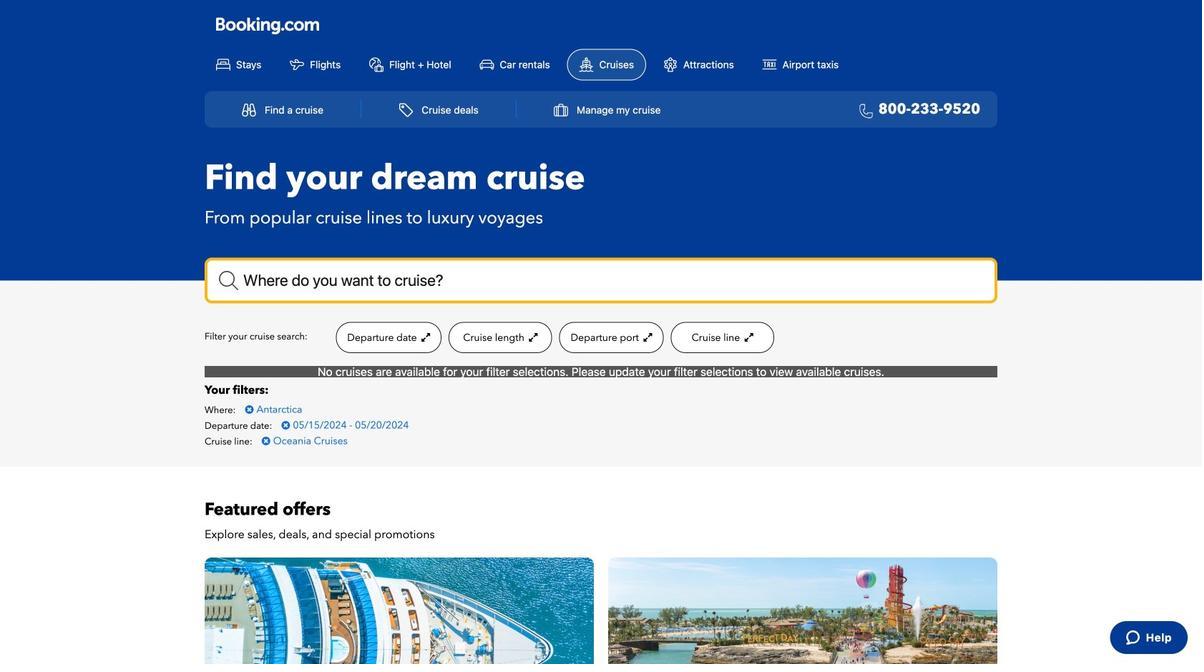 Task type: locate. For each thing, give the bounding box(es) containing it.
travel menu navigation
[[205, 91, 998, 128]]

cruise sale image
[[205, 558, 594, 665]]

open the trip length cruise search filter menu image
[[527, 333, 538, 343]]

None field
[[205, 258, 998, 304]]

antarctica  has been selected for your cruise search filter. remove antarctica  from your cruise search filter. image
[[245, 405, 254, 415]]

oceania cruises has been selected for your cruise search filter. remove oceania cruises from your cruise search filter. image
[[262, 437, 270, 447]]

05/15/2024 - 05/20/2024 has been selected for your cruise search filter. remove 05/15/2024 - 05/20/2024 from your cruise search filter. image
[[282, 421, 290, 431]]

cheap cruises image
[[608, 558, 998, 665]]

open the cruiseline cruise search filter menu image
[[743, 333, 753, 343]]



Task type: vqa. For each thing, say whether or not it's contained in the screenshot.
chevron right icon
no



Task type: describe. For each thing, give the bounding box(es) containing it.
open the departure date cruise search filter menu image
[[419, 333, 430, 343]]

open the departure port cruise search filter menu image
[[642, 333, 652, 343]]

Where do you want to cruise? text field
[[205, 258, 998, 304]]

booking.com home image
[[216, 16, 319, 36]]



